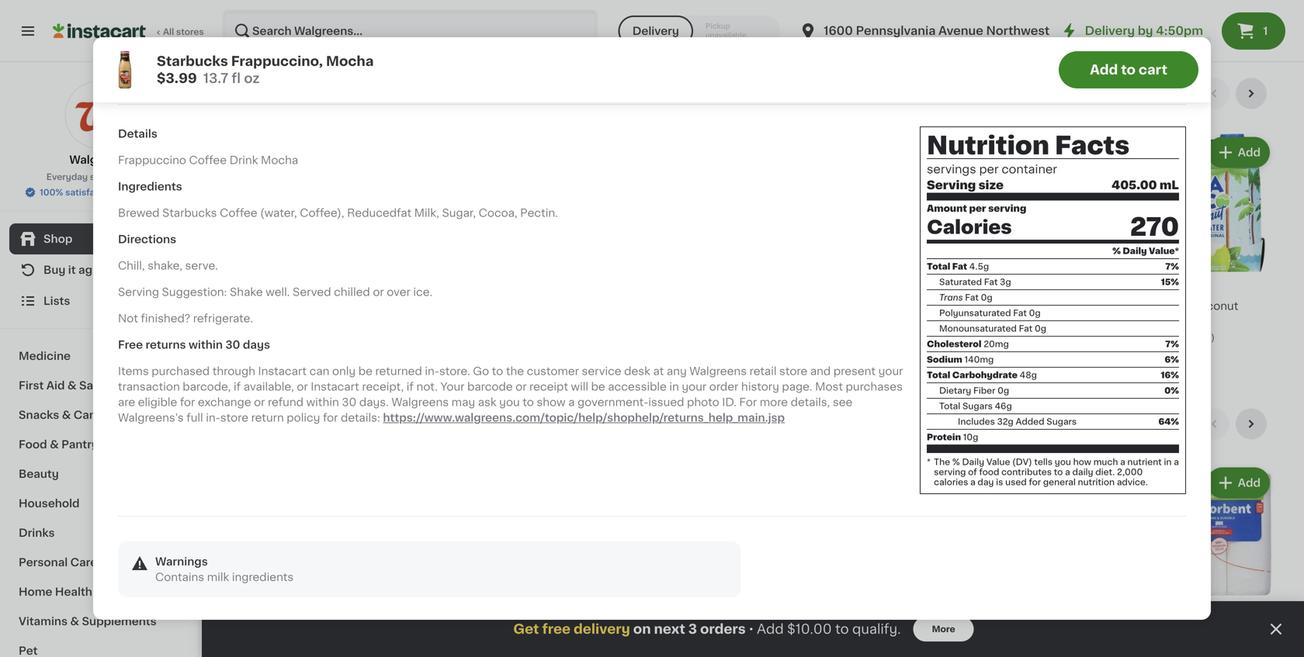 Task type: describe. For each thing, give the bounding box(es) containing it.
eligible inside items purchased through instacart can only be returned in-store. go to the customer service desk at any walgreens retail store and present your transaction barcode, if available, or instacart receipt, if not. your barcode or receipt will be accessible in your order history page. most purchases are eligible for exchange or refund within 30 days. walgreens may ask you to show a government-issued photo id. for more details, see walgreens's full in-store return policy for details:
[[138, 397, 177, 408]]

fiber
[[974, 387, 996, 395]]

fl inside starbucks frappuccino, mocha $3.99 13.7 fl oz
[[232, 72, 241, 85]]

all for 5
[[1122, 419, 1135, 430]]

% daily value*
[[1113, 247, 1180, 255]]

$ 9 99
[[387, 280, 417, 297]]

0 horizontal spatial within
[[189, 340, 223, 351]]

0 horizontal spatial drinks
[[19, 528, 55, 539]]

guarantee
[[120, 188, 165, 197]]

product group containing 9
[[383, 134, 522, 370]]

full
[[187, 413, 203, 424]]

your
[[441, 382, 465, 393]]

to inside treatment tracker modal dialog
[[836, 623, 849, 637]]

$9.49 element
[[835, 278, 973, 299]]

•
[[749, 624, 754, 636]]

ale
[[942, 301, 959, 312]]

served
[[293, 287, 331, 298]]

view for 5
[[1093, 419, 1120, 430]]

3 for monster energy rehab monster tea + lemonade
[[994, 280, 1005, 297]]

1 information from the left
[[148, 621, 188, 628]]

view for 10
[[1093, 88, 1120, 99]]

99 for angel soft toilet paper, 16 mega rolls
[[862, 612, 874, 620]]

more
[[933, 626, 956, 634]]

you inside items purchased through instacart can only be returned in-store. go to the customer service desk at any walgreens retail store and present your transaction barcode, if available, or instacart receipt, if not. your barcode or receipt will be accessible in your order history page. most purchases are eligible for exchange or refund within 30 days. walgreens may ask you to show a government-issued photo id. for more details, see walgreens's full in-store return policy for details:
[[500, 397, 520, 408]]

nutrition
[[1079, 478, 1115, 487]]

northwest
[[987, 25, 1050, 37]]

99 inside $ 9 99
[[405, 281, 417, 290]]

$ inside $ 5 00
[[236, 612, 242, 620]]

medicine
[[19, 351, 71, 362]]

oz inside monster energy rehab monster tea + lemonade 15.5 fl oz
[[1013, 332, 1023, 340]]

for right product
[[516, 621, 526, 628]]

contact
[[779, 621, 806, 628]]

amount
[[927, 204, 968, 213]]

6.5
[[674, 36, 688, 45]]

barcode,
[[183, 382, 231, 393]]

or up the return
[[254, 397, 265, 408]]

facts
[[1056, 134, 1130, 158]]

fl inside button
[[690, 36, 696, 45]]

% inside * the % daily value (dv) tells you how much a nutrient in a serving of food contributes to a daily diet. 2,000 calories a day is used for general nutrition advice.
[[953, 458, 961, 467]]

2 horizontal spatial may
[[960, 621, 975, 628]]

monster energy rehab monster tea + lemonade 15.5 fl oz
[[985, 301, 1123, 340]]

issued
[[649, 397, 685, 408]]

48g
[[1020, 371, 1038, 380]]

serving for serving suggestion: shake well. served chilled or over ice.
[[118, 287, 159, 298]]

1 horizontal spatial daily
[[1123, 247, 1148, 255]]

0%
[[1165, 387, 1180, 395]]

free
[[118, 340, 143, 351]]

99 for starbucks frappuccino, mocha
[[254, 281, 266, 290]]

nutrition
[[927, 134, 1050, 158]]

1 monster from the top
[[985, 301, 1031, 312]]

add button for canada dry ginger ale
[[908, 139, 968, 167]]

medicine link
[[9, 342, 189, 371]]

0 horizontal spatial see eligible items button
[[233, 361, 371, 387]]

food & pantry
[[19, 440, 99, 451]]

to right go
[[492, 366, 504, 377]]

candy
[[74, 410, 111, 421]]

save for 9
[[591, 634, 611, 642]]

and inside items purchased through instacart can only be returned in-store. go to the customer service desk at any walgreens retail store and present your transaction barcode, if available, or instacart receipt, if not. your barcode or receipt will be accessible in your order history page. most purchases are eligible for exchange or refund within 30 days. walgreens may ask you to show a government-issued photo id. for more details, see walgreens's full in-store return policy for details:
[[811, 366, 831, 377]]

spend for 8
[[689, 634, 718, 642]]

https://www.walgreens.com/topic/help/shophelp/returns_help_main.jsp link
[[383, 413, 785, 424]]

9 for $ 9 99
[[392, 280, 404, 297]]

$ inside $ 24 99
[[387, 612, 392, 620]]

dietary
[[940, 387, 972, 395]]

2 monster from the top
[[985, 316, 1031, 327]]

on inside product information or packaging displayed may not be current or complete. always refer to the physical product for the most accurate information and warnings. for additional information, contact the retailer or manufacturer. *actual weight may vary based on seasonality and other factors. estimated price is approximate and provided only for reference.
[[1017, 621, 1026, 628]]

personal care
[[19, 558, 97, 569]]

1600
[[824, 25, 854, 37]]

29 for 5
[[1157, 612, 1168, 620]]

home health link
[[9, 578, 189, 607]]

1 vertical spatial starbucks
[[162, 208, 217, 219]]

$ inside the $ 5 29
[[1139, 612, 1145, 620]]

oz inside starbucks frappuccino, mocha $3.99 13.7 fl oz
[[244, 72, 260, 85]]

total fat 4.5g
[[927, 262, 990, 271]]

1 vertical spatial in-
[[206, 413, 220, 424]]

mocha for starbucks frappuccino, mocha 13.7 fl oz
[[233, 332, 270, 343]]

for inside * the % daily value (dv) tells you how much a nutrient in a serving of food contributes to a daily diet. 2,000 calories a day is used for general nutrition advice.
[[1030, 478, 1042, 487]]

1 vertical spatial be
[[592, 382, 606, 393]]

add button for angel soft toilet paper, 16 mega rolls
[[908, 469, 968, 497]]

1 horizontal spatial instacart
[[311, 382, 359, 393]]

everyday store prices
[[46, 173, 142, 181]]

mocha for starbucks frappuccino, mocha $3.99 13.7 fl oz
[[326, 55, 374, 68]]

100% satisfaction guarantee button
[[24, 183, 174, 199]]

fat for total
[[953, 262, 968, 271]]

$ 10 49
[[1139, 280, 1177, 297]]

other
[[1085, 621, 1103, 628]]

first aid & safety
[[19, 381, 116, 391]]

trans fat 0g polyunsaturated fat 0g monounsaturated fat 0g
[[940, 294, 1047, 333]]

1 horizontal spatial drinks
[[233, 86, 289, 102]]

$ inside $ 10 49
[[1139, 281, 1145, 290]]

0 vertical spatial store
[[90, 173, 113, 181]]

0 vertical spatial drinks link
[[233, 84, 289, 103]]

all for 10
[[1123, 88, 1135, 99]]

1 horizontal spatial sugars
[[1047, 418, 1077, 426]]

x for 16.9
[[1144, 346, 1149, 354]]

2 horizontal spatial store
[[780, 366, 808, 377]]

sponsored badge image
[[985, 343, 1032, 352]]

1 vertical spatial drinks link
[[9, 519, 189, 548]]

1 horizontal spatial in-
[[425, 366, 440, 377]]

a up general
[[1066, 468, 1071, 477]]

walgreens inside walgreens link
[[69, 155, 129, 165]]

$7 for 9
[[614, 634, 624, 642]]

the inside items purchased through instacart can only be returned in-store. go to the customer service desk at any walgreens retail store and present your transaction barcode, if available, or instacart receipt, if not. your barcode or receipt will be accessible in your order history page. most purchases are eligible for exchange or refund within 30 days. walgreens may ask you to show a government-issued photo id. for more details, see walgreens's full in-store return policy for details:
[[506, 366, 524, 377]]

(dv)
[[1013, 458, 1033, 467]]

pantry
[[61, 440, 99, 451]]

oz inside 'button'
[[337, 36, 348, 45]]

physical
[[455, 621, 485, 628]]

or left the receipt
[[516, 382, 527, 393]]

is inside product information or packaging displayed may not be current or complete. always refer to the physical product for the most accurate information and warnings. for additional information, contact the retailer or manufacturer. *actual weight may vary based on seasonality and other factors. estimated price is approximate and provided only for reference.
[[138, 630, 143, 637]]

returned
[[376, 366, 422, 377]]

1 horizontal spatial be
[[359, 366, 373, 377]]

1 vertical spatial coffee
[[220, 208, 258, 219]]

1 vertical spatial per
[[970, 204, 987, 213]]

or left over
[[373, 287, 384, 298]]

$ 8 99
[[688, 611, 718, 627]]

product group containing 5
[[1136, 465, 1274, 658]]

servings
[[927, 164, 977, 175]]

for up full
[[180, 397, 195, 408]]

0 horizontal spatial may
[[273, 621, 288, 628]]

present
[[834, 366, 876, 377]]

cholesterol
[[927, 340, 982, 349]]

avenue
[[939, 25, 984, 37]]

reducedfat
[[347, 208, 412, 219]]

2 information from the left
[[593, 621, 634, 628]]

personal
[[19, 558, 68, 569]]

the up 'sleepright dental guard, custom, ultra-thin'
[[442, 621, 453, 628]]

2 vertical spatial store
[[220, 413, 249, 424]]

based
[[993, 621, 1015, 628]]

30 inside items purchased through instacart can only be returned in-store. go to the customer service desk at any walgreens retail store and present your transaction barcode, if available, or instacart receipt, if not. your barcode or receipt will be accessible in your order history page. most purchases are eligible for exchange or refund within 30 days. walgreens may ask you to show a government-issued photo id. for more details, see walgreens's full in-store return policy for details:
[[342, 397, 357, 408]]

the left the retailer
[[808, 621, 820, 628]]

& for vitamins
[[70, 617, 79, 628]]

displayed
[[237, 621, 271, 628]]

2 horizontal spatial eligible
[[728, 24, 769, 35]]

a up 2,000 at bottom right
[[1121, 458, 1126, 467]]

history
[[742, 382, 780, 393]]

0 vertical spatial see
[[704, 24, 725, 35]]

to inside button
[[1122, 63, 1136, 77]]

$45, for 8
[[720, 634, 739, 642]]

0 vertical spatial your
[[879, 366, 904, 377]]

0 horizontal spatial instacart
[[258, 366, 307, 377]]

product
[[486, 621, 514, 628]]

protein 10g
[[927, 433, 979, 442]]

2 if from the left
[[407, 382, 414, 393]]

additional
[[699, 621, 733, 628]]

and left warnings.
[[635, 621, 649, 628]]

1 vertical spatial items
[[320, 368, 352, 379]]

add button for 17
[[1059, 469, 1119, 497]]

receipt
[[530, 382, 569, 393]]

99 for sleepright dental guard, custom, ultra-thin
[[416, 612, 428, 620]]

for inside items purchased through instacart can only be returned in-store. go to the customer service desk at any walgreens retail store and present your transaction barcode, if available, or instacart receipt, if not. your barcode or receipt will be accessible in your order history page. most purchases are eligible for exchange or refund within 30 days. walgreens may ask you to show a government-issued photo id. for more details, see walgreens's full in-store return policy for details:
[[740, 397, 757, 408]]

more button
[[914, 618, 975, 642]]

0 vertical spatial see eligible items
[[704, 24, 803, 35]]

care
[[70, 558, 97, 569]]

buy
[[43, 265, 66, 276]]

snacks & candy link
[[9, 401, 189, 430]]

0 vertical spatial 30
[[226, 340, 240, 351]]

receipt,
[[362, 382, 404, 393]]

dental
[[446, 632, 482, 642]]

chilled
[[334, 287, 370, 298]]

delivery
[[574, 623, 631, 637]]

be inside product information or packaging displayed may not be current or complete. always refer to the physical product for the most accurate information and warnings. for additional information, contact the retailer or manufacturer. *actual weight may vary based on seasonality and other factors. estimated price is approximate and provided only for reference.
[[304, 621, 313, 628]]

delivery for delivery by 4:50pm
[[1086, 25, 1136, 37]]

$ inside $ 9 29
[[537, 612, 543, 620]]

daily
[[1073, 468, 1094, 477]]

serve.
[[185, 261, 218, 272]]

refer
[[414, 621, 431, 628]]

frappuccino, for fl
[[231, 55, 323, 68]]

walgreens link
[[65, 81, 133, 168]]

dietary fiber 0g
[[940, 387, 1010, 395]]

pet link
[[9, 637, 189, 658]]

fat for trans
[[966, 294, 979, 302]]

delivery for delivery
[[633, 26, 680, 37]]

vita coco coconut water, pure
[[1136, 301, 1239, 327]]

frappuccino
[[118, 155, 186, 166]]

serving inside * the % daily value (dv) tells you how much a nutrient in a serving of food contributes to a daily diet. 2,000 calories a day is used for general nutrition advice.
[[935, 468, 967, 477]]

9.5
[[313, 36, 327, 45]]

0 vertical spatial serving
[[989, 204, 1027, 213]]

you inside * the % daily value (dv) tells you how much a nutrient in a serving of food contributes to a daily diet. 2,000 calories a day is used for general nutrition advice.
[[1055, 458, 1072, 467]]

treatment tracker modal dialog
[[202, 602, 1305, 658]]

save for 8
[[741, 634, 762, 642]]

0 vertical spatial items
[[771, 24, 803, 35]]

service type group
[[619, 16, 781, 47]]

& right aid
[[67, 381, 77, 391]]

view all (600+)
[[1093, 88, 1176, 99]]

$ inside $ 9 99
[[387, 281, 392, 290]]

1 vertical spatial mocha
[[261, 155, 298, 166]]

desk
[[625, 366, 651, 377]]

not
[[118, 314, 138, 324]]

3 inside treatment tracker modal dialog
[[689, 623, 698, 637]]

1 13.7 fl oz button from the left
[[118, 0, 286, 47]]

add inside treatment tracker modal dialog
[[757, 623, 784, 637]]

saturated
[[940, 278, 983, 287]]

2 vertical spatial total
[[940, 402, 961, 411]]

1 vertical spatial see
[[253, 368, 274, 379]]

& for snacks
[[62, 410, 71, 421]]

405.00 ml
[[1112, 180, 1180, 191]]

nutrient
[[1128, 458, 1163, 467]]

trans
[[940, 294, 964, 302]]

calories
[[927, 218, 1013, 237]]

the left most
[[527, 621, 539, 628]]

brewed
[[118, 208, 160, 219]]

rolls
[[883, 647, 910, 658]]

2 17 from the left
[[844, 611, 861, 627]]

coffee),
[[300, 208, 345, 219]]

only inside items purchased through instacart can only be returned in-store. go to the customer service desk at any walgreens retail store and present your transaction barcode, if available, or instacart receipt, if not. your barcode or receipt will be accessible in your order history page. most purchases are eligible for exchange or refund within 30 days. walgreens may ask you to show a government-issued photo id. for more details, see walgreens's full in-store return policy for details:
[[332, 366, 356, 377]]

oz inside the starbucks frappuccino, mocha 13.7 fl oz
[[259, 347, 270, 356]]

frappuccino, for oz
[[291, 316, 362, 327]]

free
[[543, 623, 571, 637]]

by
[[1138, 25, 1154, 37]]

starbucks for starbucks frappuccino, mocha 13.7 fl oz
[[233, 316, 288, 327]]

per inside nutrition facts servings per container
[[980, 164, 999, 175]]

daily inside * the % daily value (dv) tells you how much a nutrient in a serving of food contributes to a daily diet. 2,000 calories a day is used for general nutrition advice.
[[963, 458, 985, 467]]

1 horizontal spatial see eligible items button
[[684, 16, 822, 42]]



Task type: locate. For each thing, give the bounding box(es) containing it.
fat for saturated
[[985, 278, 998, 287]]

current
[[315, 621, 340, 628]]

3 left 19
[[994, 280, 1005, 297]]

serving down servings
[[927, 180, 977, 191]]

items
[[118, 366, 149, 377]]

2 horizontal spatial 4
[[1136, 346, 1142, 354]]

1 horizontal spatial save
[[741, 634, 762, 642]]

4 x 9.5 fl oz
[[298, 36, 348, 45]]

view up much on the right bottom
[[1093, 419, 1120, 430]]

per up the 'size'
[[980, 164, 999, 175]]

frappuccino, inside the starbucks frappuccino, mocha 13.7 fl oz
[[291, 316, 362, 327]]

1 horizontal spatial if
[[407, 382, 414, 393]]

1 vertical spatial drinks
[[19, 528, 55, 539]]

add
[[1091, 63, 1119, 77], [938, 147, 960, 158], [1088, 147, 1111, 158], [1239, 147, 1261, 158], [938, 478, 960, 489], [1088, 478, 1111, 489], [1239, 478, 1261, 489], [757, 623, 784, 637]]

in- up not.
[[425, 366, 440, 377]]

1 vertical spatial only
[[239, 630, 254, 637]]

7% for total fat 4.5g
[[1166, 262, 1180, 271]]

mega
[[849, 647, 880, 658]]

qualify.
[[853, 623, 901, 637]]

$ 17 99 left seasonality at bottom
[[988, 611, 1025, 627]]

save down 'accurate'
[[591, 634, 611, 642]]

1 horizontal spatial eligible
[[277, 368, 317, 379]]

mocha inside the starbucks frappuccino, mocha 13.7 fl oz
[[233, 332, 270, 343]]

0 horizontal spatial see
[[253, 368, 274, 379]]

may down the your
[[452, 397, 476, 408]]

0 vertical spatial for
[[740, 397, 757, 408]]

None search field
[[222, 9, 599, 53]]

1 horizontal spatial see
[[704, 24, 725, 35]]

on right based
[[1017, 621, 1026, 628]]

1 vertical spatial sugars
[[1047, 418, 1077, 426]]

spend for 9
[[539, 634, 567, 642]]

99
[[254, 281, 266, 290], [405, 281, 417, 290], [416, 612, 428, 620], [706, 612, 718, 620], [1013, 612, 1025, 620], [862, 612, 874, 620]]

or right current
[[342, 621, 349, 628]]

2 $7 from the left
[[614, 634, 624, 642]]

1 horizontal spatial on
[[1017, 621, 1026, 628]]

2 item carousel region from the top
[[233, 409, 1274, 658]]

4 left 9.5
[[298, 36, 304, 45]]

for
[[180, 397, 195, 408], [323, 413, 338, 424], [1030, 478, 1042, 487], [516, 621, 526, 628], [256, 630, 265, 637]]

for right warnings.
[[686, 621, 697, 628]]

1 vertical spatial see eligible items button
[[233, 361, 371, 387]]

mocha
[[326, 55, 374, 68], [261, 155, 298, 166], [233, 332, 270, 343]]

frappuccino,
[[231, 55, 323, 68], [291, 316, 362, 327]]

1 horizontal spatial within
[[306, 397, 339, 408]]

0 horizontal spatial is
[[138, 630, 143, 637]]

household link
[[233, 415, 327, 434], [9, 489, 189, 519]]

may up reference. in the left of the page
[[273, 621, 288, 628]]

to inside product information or packaging displayed may not be current or complete. always refer to the physical product for the most accurate information and warnings. for additional information, contact the retailer or manufacturer. *actual weight may vary based on seasonality and other factors. estimated price is approximate and provided only for reference.
[[433, 621, 440, 628]]

1 horizontal spatial items
[[771, 24, 803, 35]]

1 vertical spatial for
[[686, 621, 697, 628]]

$45, down additional
[[720, 634, 739, 642]]

99 inside $ 24 99
[[416, 612, 428, 620]]

x for 9.5
[[306, 36, 311, 45]]

spend $45, save $7 down 'accurate'
[[539, 634, 624, 642]]

$ up estimated
[[1139, 612, 1145, 620]]

1 save from the left
[[741, 634, 762, 642]]

140mg
[[965, 356, 994, 364]]

on inside treatment tracker modal dialog
[[634, 623, 651, 637]]

1 29 from the left
[[556, 612, 567, 620]]

supplements
[[82, 617, 157, 628]]

starbucks for starbucks frappuccino, mocha $3.99 13.7 fl oz
[[157, 55, 228, 68]]

daily up the "of"
[[963, 458, 985, 467]]

2 horizontal spatial be
[[592, 382, 606, 393]]

& left candy
[[62, 410, 71, 421]]

mocha down refrigerate.
[[233, 332, 270, 343]]

within inside items purchased through instacart can only be returned in-store. go to the customer service desk at any walgreens retail store and present your transaction barcode, if available, or instacart receipt, if not. your barcode or receipt will be accessible in your order history page. most purchases are eligible for exchange or refund within 30 days. walgreens may ask you to show a government-issued photo id. for more details, see walgreens's full in-store return policy for details:
[[306, 397, 339, 408]]

refund
[[268, 397, 304, 408]]

0 horizontal spatial see eligible items
[[253, 368, 352, 379]]

is right day
[[997, 478, 1004, 487]]

be up receipt,
[[359, 366, 373, 377]]

1 horizontal spatial store
[[220, 413, 249, 424]]

sleepright
[[383, 632, 444, 642]]

49
[[1165, 281, 1177, 290]]

water,
[[1136, 316, 1170, 327]]

$ up always on the bottom left
[[387, 612, 392, 620]]

all left (900+)
[[1122, 419, 1135, 430]]

29
[[556, 612, 567, 620], [1157, 612, 1168, 620]]

may inside items purchased through instacart can only be returned in-store. go to the customer service desk at any walgreens retail store and present your transaction barcode, if available, or instacart receipt, if not. your barcode or receipt will be accessible in your order history page. most purchases are eligible for exchange or refund within 30 days. walgreens may ask you to show a government-issued photo id. for more details, see walgreens's full in-store return policy for details:
[[452, 397, 476, 408]]

7% up 6%
[[1166, 340, 1180, 349]]

to inside * the % daily value (dv) tells you how much a nutrient in a serving of food contributes to a daily diet. 2,000 calories a day is used for general nutrition advice.
[[1055, 468, 1064, 477]]

oz inside button
[[698, 36, 708, 45]]

advice.
[[1118, 478, 1149, 487]]

0 vertical spatial mocha
[[326, 55, 374, 68]]

1 horizontal spatial is
[[997, 478, 1004, 487]]

1 vertical spatial store
[[780, 366, 808, 377]]

again
[[78, 265, 109, 276]]

see eligible items
[[704, 24, 803, 35], [253, 368, 352, 379]]

0 vertical spatial 9
[[392, 280, 404, 297]]

$ up vary
[[988, 612, 994, 620]]

see up 4 x 6.5 fl oz
[[704, 24, 725, 35]]

1 vertical spatial household
[[19, 499, 80, 510]]

for right policy
[[323, 413, 338, 424]]

not finished? refrigerate.
[[118, 314, 253, 324]]

to left show
[[523, 397, 534, 408]]

1 if from the left
[[234, 382, 241, 393]]

1 vertical spatial is
[[138, 630, 143, 637]]

items up details:
[[320, 368, 352, 379]]

29 inside the $ 5 29
[[1157, 612, 1168, 620]]

1 horizontal spatial your
[[879, 366, 904, 377]]

9 right get
[[543, 611, 554, 627]]

x inside button
[[667, 36, 672, 45]]

instacart logo image
[[53, 22, 146, 40]]

daily
[[1123, 247, 1148, 255], [963, 458, 985, 467]]

0 horizontal spatial household
[[19, 499, 80, 510]]

0 vertical spatial sugars
[[963, 402, 993, 411]]

1 vertical spatial 9
[[543, 611, 554, 627]]

options
[[898, 330, 931, 339]]

starbucks up $3.99
[[157, 55, 228, 68]]

0 horizontal spatial drinks link
[[9, 519, 189, 548]]

total for dietary fiber 0g
[[927, 371, 951, 380]]

instacart down the can
[[311, 382, 359, 393]]

1 17 from the left
[[994, 611, 1011, 627]]

and left the other
[[1070, 621, 1083, 628]]

17 right vary
[[994, 611, 1011, 627]]

4 for 4 x 9.5 fl oz
[[298, 36, 304, 45]]

save
[[741, 634, 762, 642], [591, 634, 611, 642]]

any
[[667, 366, 687, 377]]

2 5 from the left
[[1145, 611, 1155, 627]]

total down sodium
[[927, 371, 951, 380]]

estimated
[[1134, 621, 1169, 628]]

be down service
[[592, 382, 606, 393]]

0 horizontal spatial in-
[[206, 413, 220, 424]]

custom,
[[383, 647, 430, 658]]

1 vertical spatial serving
[[935, 468, 967, 477]]

toilet
[[895, 632, 924, 642]]

1 horizontal spatial 5
[[1145, 611, 1155, 627]]

for down contributes
[[1030, 478, 1042, 487]]

sugars right added
[[1047, 418, 1077, 426]]

a down 'will'
[[569, 397, 575, 408]]

total for saturated fat 3g
[[927, 262, 951, 271]]

% left the value* on the right top of page
[[1113, 247, 1122, 255]]

the
[[935, 458, 951, 467]]

in inside * the % daily value (dv) tells you how much a nutrient in a serving of food contributes to a daily diet. 2,000 calories a day is used for general nutrition advice.
[[1165, 458, 1172, 467]]

are
[[118, 397, 135, 408]]

$7 left next
[[614, 634, 624, 642]]

mocha inside starbucks frappuccino, mocha $3.99 13.7 fl oz
[[326, 55, 374, 68]]

0 horizontal spatial you
[[500, 397, 520, 408]]

spend down additional
[[689, 634, 718, 642]]

or left packaging
[[190, 621, 197, 628]]

0 horizontal spatial sugars
[[963, 402, 993, 411]]

the up barcode
[[506, 366, 524, 377]]

or up the angel
[[848, 621, 855, 628]]

and down packaging
[[191, 630, 204, 637]]

2 spend from the left
[[539, 634, 567, 642]]

item carousel region containing drinks
[[233, 78, 1274, 396]]

your up 'purchases'
[[879, 366, 904, 377]]

guard,
[[485, 632, 521, 642]]

starbucks inside the starbucks frappuccino, mocha 13.7 fl oz
[[233, 316, 288, 327]]

& down health
[[70, 617, 79, 628]]

1 horizontal spatial 30
[[342, 397, 357, 408]]

household down refund on the left of page
[[233, 416, 327, 433]]

product group containing 10
[[1136, 134, 1274, 356]]

$ inside $ 8 99
[[688, 612, 693, 620]]

frappuccino, down 9.5
[[231, 55, 323, 68]]

delivery by 4:50pm link
[[1061, 22, 1204, 40]]

add button for vita coco coconut water, pure
[[1209, 139, 1269, 167]]

29 up estimated
[[1157, 612, 1168, 620]]

13.7 fl oz button
[[118, 0, 286, 47], [478, 0, 646, 47]]

all
[[1123, 88, 1135, 99], [1122, 419, 1135, 430]]

vita
[[1136, 301, 1157, 312]]

starbucks
[[157, 55, 228, 68], [162, 208, 217, 219], [233, 316, 288, 327]]

4 for 4 x 16.9 fl oz
[[1136, 346, 1142, 354]]

2 vertical spatial eligible
[[138, 397, 177, 408]]

0 horizontal spatial only
[[239, 630, 254, 637]]

1 horizontal spatial 29
[[1157, 612, 1168, 620]]

mocha right drink
[[261, 155, 298, 166]]

30 left days
[[226, 340, 240, 351]]

pectin.
[[521, 208, 558, 219]]

1 horizontal spatial $7
[[764, 634, 774, 642]]

get free delivery on next 3 orders • add $10.00 to qualify.
[[514, 623, 901, 637]]

1 horizontal spatial household
[[233, 416, 327, 433]]

x left "16.9"
[[1144, 346, 1149, 354]]

24
[[392, 611, 414, 627]]

serving for serving size
[[927, 180, 977, 191]]

warnings
[[155, 557, 208, 568]]

13.7 inside the starbucks frappuccino, mocha 13.7 fl oz
[[233, 347, 249, 356]]

1 vertical spatial item carousel region
[[233, 409, 1274, 658]]

purchased
[[152, 366, 210, 377]]

0 vertical spatial household link
[[233, 415, 327, 434]]

walgreens up the order
[[690, 366, 747, 377]]

1 horizontal spatial $45,
[[720, 634, 739, 642]]

drink
[[230, 155, 258, 166]]

drinks up personal
[[19, 528, 55, 539]]

2 13.7 fl oz button from the left
[[478, 0, 646, 47]]

health
[[55, 587, 92, 598]]

item carousel region containing household
[[233, 409, 1274, 658]]

29 for 9
[[556, 612, 567, 620]]

2 horizontal spatial 3
[[994, 280, 1005, 297]]

3
[[242, 280, 253, 297], [994, 280, 1005, 297], [689, 623, 698, 637]]

0 vertical spatial eligible
[[728, 24, 769, 35]]

protein
[[927, 433, 962, 442]]

coffee
[[189, 155, 227, 166], [220, 208, 258, 219]]

1 horizontal spatial 4
[[659, 36, 665, 45]]

in down any
[[670, 382, 680, 393]]

a right nutrient
[[1175, 458, 1180, 467]]

product group containing add
[[835, 134, 973, 341]]

spend $45, save $7 for 8
[[689, 634, 774, 642]]

1 $ 17 99 from the left
[[988, 611, 1025, 627]]

is inside * the % daily value (dv) tells you how much a nutrient in a serving of food contributes to a daily diet. 2,000 calories a day is used for general nutrition advice.
[[997, 478, 1004, 487]]

0 horizontal spatial if
[[234, 382, 241, 393]]

government-
[[578, 397, 649, 408]]

0 vertical spatial %
[[1113, 247, 1122, 255]]

& right food
[[50, 440, 59, 451]]

page.
[[782, 382, 813, 393]]

1 5 from the left
[[242, 611, 253, 627]]

0 horizontal spatial be
[[304, 621, 313, 628]]

1 7% from the top
[[1166, 262, 1180, 271]]

1 horizontal spatial serving
[[927, 180, 977, 191]]

1 horizontal spatial walgreens
[[392, 397, 449, 408]]

2 spend $45, save $7 from the left
[[539, 634, 624, 642]]

4 left "16.9"
[[1136, 346, 1142, 354]]

2 save from the left
[[591, 634, 611, 642]]

a inside items purchased through instacart can only be returned in-store. go to the customer service desk at any walgreens retail store and present your transaction barcode, if available, or instacart receipt, if not. your barcode or receipt will be accessible in your order history page. most purchases are eligible for exchange or refund within 30 days. walgreens may ask you to show a government-issued photo id. for more details, see walgreens's full in-store return policy for details:
[[569, 397, 575, 408]]

be
[[359, 366, 373, 377], [592, 382, 606, 393], [304, 621, 313, 628]]

0 vertical spatial you
[[500, 397, 520, 408]]

delivery inside button
[[633, 26, 680, 37]]

5 for $ 5 00
[[242, 611, 253, 627]]

99 for spend $45, save $7
[[706, 612, 718, 620]]

& for food
[[50, 440, 59, 451]]

5 for $ 5 29
[[1145, 611, 1155, 627]]

99 inside $ 8 99
[[706, 612, 718, 620]]

see eligible items up refund on the left of page
[[253, 368, 352, 379]]

within down refrigerate.
[[189, 340, 223, 351]]

0 vertical spatial 7%
[[1166, 262, 1180, 271]]

1 vertical spatial walgreens
[[690, 366, 747, 377]]

item carousel region
[[233, 78, 1274, 396], [233, 409, 1274, 658]]

for down 'displayed'
[[256, 630, 265, 637]]

0 horizontal spatial items
[[320, 368, 352, 379]]

00
[[254, 612, 266, 620]]

contributes
[[1002, 468, 1053, 477]]

%
[[1113, 247, 1122, 255], [953, 458, 961, 467]]

2 13.7 fl oz from the left
[[478, 36, 515, 45]]

0 horizontal spatial %
[[953, 458, 961, 467]]

rehab
[[1075, 301, 1110, 312]]

1 spend from the left
[[689, 634, 718, 642]]

$ inside $ 3 99
[[236, 281, 242, 290]]

10
[[1145, 280, 1163, 297]]

for inside product information or packaging displayed may not be current or complete. always refer to the physical product for the most accurate information and warnings. for additional information, contact the retailer or manufacturer. *actual weight may vary based on seasonality and other factors. estimated price is approximate and provided only for reference.
[[686, 621, 697, 628]]

(674)
[[1193, 334, 1216, 342]]

total down dietary
[[940, 402, 961, 411]]

prices
[[115, 173, 142, 181]]

store down "exchange"
[[220, 413, 249, 424]]

spend $45, save $7 down additional
[[689, 634, 774, 642]]

2 7% from the top
[[1166, 340, 1180, 349]]

and up most
[[811, 366, 831, 377]]

2 $45, from the left
[[569, 634, 589, 642]]

0 horizontal spatial 30
[[226, 340, 240, 351]]

retailer
[[821, 621, 846, 628]]

4 inside 'button'
[[298, 36, 304, 45]]

available,
[[244, 382, 294, 393]]

seasonality
[[1028, 621, 1068, 628]]

0 horizontal spatial 13.7 fl oz button
[[118, 0, 286, 47]]

1 horizontal spatial for
[[740, 397, 757, 408]]

fl inside monster energy rehab monster tea + lemonade 15.5 fl oz
[[1005, 332, 1011, 340]]

(2.46k)
[[892, 318, 924, 327]]

starbucks inside starbucks frappuccino, mocha $3.99 13.7 fl oz
[[157, 55, 228, 68]]

1 horizontal spatial 9
[[543, 611, 554, 627]]

1 item carousel region from the top
[[233, 78, 1274, 396]]

7% for cholesterol 20mg
[[1166, 340, 1180, 349]]

(water,
[[260, 208, 297, 219]]

see up available,
[[253, 368, 274, 379]]

4 for 4 x 6.5 fl oz
[[659, 36, 665, 45]]

4 left 6.5 on the right top of the page
[[659, 36, 665, 45]]

x for 6.5
[[667, 36, 672, 45]]

spend $45, save $7 for 9
[[539, 634, 624, 642]]

1 vertical spatial eligible
[[277, 368, 317, 379]]

$10.00
[[788, 623, 832, 637]]

only inside product information or packaging displayed may not be current or complete. always refer to the physical product for the most accurate information and warnings. for additional information, contact the retailer or manufacturer. *actual weight may vary based on seasonality and other factors. estimated price is approximate and provided only for reference.
[[239, 630, 254, 637]]

x inside 'button'
[[306, 36, 311, 45]]

spend $45, save $7
[[689, 634, 774, 642], [539, 634, 624, 642]]

for right id.
[[740, 397, 757, 408]]

0 vertical spatial serving
[[927, 180, 977, 191]]

9 left ice.
[[392, 280, 404, 297]]

3 right next
[[689, 623, 698, 637]]

view all (900+)
[[1093, 419, 1176, 430]]

1 $7 from the left
[[764, 634, 774, 642]]

in inside items purchased through instacart can only be returned in-store. go to the customer service desk at any walgreens retail store and present your transaction barcode, if available, or instacart receipt, if not. your barcode or receipt will be accessible in your order history page. most purchases are eligible for exchange or refund within 30 days. walgreens may ask you to show a government-issued photo id. for more details, see walgreens's full in-store return policy for details:
[[670, 382, 680, 393]]

0 horizontal spatial on
[[634, 623, 651, 637]]

details
[[118, 129, 158, 140]]

view all (900+) link
[[1093, 417, 1187, 432]]

$7 for 8
[[764, 634, 774, 642]]

to up view all (600+)
[[1122, 63, 1136, 77]]

fl inside 'button'
[[329, 36, 335, 45]]

household link up personal care link
[[9, 489, 189, 519]]

1 horizontal spatial drinks link
[[233, 84, 289, 103]]

soft
[[869, 632, 892, 642]]

99 inside $ 3 99
[[254, 281, 266, 290]]

a down the "of"
[[971, 478, 976, 487]]

$ left ice.
[[387, 281, 392, 290]]

product
[[118, 621, 146, 628]]

3 for starbucks frappuccino, mocha
[[242, 280, 253, 297]]

$7 down information, at right bottom
[[764, 634, 774, 642]]

walgreens down not.
[[392, 397, 449, 408]]

may left vary
[[960, 621, 975, 628]]

x left 9.5
[[306, 36, 311, 45]]

13.7 inside starbucks frappuccino, mocha $3.99 13.7 fl oz
[[203, 72, 228, 85]]

1 horizontal spatial information
[[593, 621, 634, 628]]

0 vertical spatial in
[[670, 382, 680, 393]]

1 horizontal spatial household link
[[233, 415, 327, 434]]

1 horizontal spatial see eligible items
[[704, 24, 803, 35]]

2 $ 17 99 from the left
[[838, 611, 874, 627]]

returns
[[146, 340, 186, 351]]

household link down refund on the left of page
[[233, 415, 327, 434]]

2 view from the top
[[1093, 419, 1120, 430]]

0 vertical spatial walgreens
[[69, 155, 129, 165]]

1 spend $45, save $7 from the left
[[689, 634, 774, 642]]

fl inside the starbucks frappuccino, mocha 13.7 fl oz
[[251, 347, 257, 356]]

see eligible items up 4 x 6.5 fl oz
[[704, 24, 803, 35]]

coffee left drink
[[189, 155, 227, 166]]

frappuccino, inside starbucks frappuccino, mocha $3.99 13.7 fl oz
[[231, 55, 323, 68]]

1 vertical spatial household link
[[9, 489, 189, 519]]

home
[[19, 587, 52, 598]]

much
[[1094, 458, 1119, 467]]

0 horizontal spatial for
[[686, 621, 697, 628]]

$ inside $ 3 19
[[988, 281, 994, 290]]

2 vertical spatial mocha
[[233, 332, 270, 343]]

transaction
[[118, 382, 180, 393]]

1 view from the top
[[1093, 88, 1120, 99]]

64%
[[1159, 418, 1180, 426]]

1 vertical spatial within
[[306, 397, 339, 408]]

on left next
[[634, 623, 651, 637]]

$45, for 9
[[569, 634, 589, 642]]

1 horizontal spatial in
[[1165, 458, 1172, 467]]

1 vertical spatial in
[[1165, 458, 1172, 467]]

1 vertical spatial monster
[[985, 316, 1031, 327]]

$ up the retailer
[[838, 612, 844, 620]]

4 inside button
[[659, 36, 665, 45]]

0 horizontal spatial x
[[306, 36, 311, 45]]

1 button
[[1223, 12, 1286, 50]]

starbucks up days
[[233, 316, 288, 327]]

1 13.7 fl oz from the left
[[118, 36, 155, 45]]

0 horizontal spatial your
[[682, 382, 707, 393]]

29 inside $ 9 29
[[556, 612, 567, 620]]

$ up vita
[[1139, 281, 1145, 290]]

drinks link up drink
[[233, 84, 289, 103]]

product group
[[233, 134, 371, 387], [383, 134, 522, 370], [835, 134, 973, 341], [985, 134, 1123, 356], [1136, 134, 1274, 356], [835, 465, 973, 658], [985, 465, 1123, 658], [1136, 465, 1274, 658]]

0 vertical spatial all
[[1123, 88, 1135, 99]]

monster up 15.5
[[985, 316, 1031, 327]]

or up refund on the left of page
[[297, 382, 308, 393]]

2 29 from the left
[[1157, 612, 1168, 620]]

0 vertical spatial coffee
[[189, 155, 227, 166]]

thin
[[462, 647, 486, 658]]

canada dry ginger ale (2.46k) 2 options
[[835, 301, 959, 339]]

day
[[978, 478, 995, 487]]

2 vertical spatial walgreens
[[392, 397, 449, 408]]

0 horizontal spatial serving
[[118, 287, 159, 298]]

chill, shake, serve.
[[118, 261, 218, 272]]

1 vertical spatial total
[[927, 371, 951, 380]]

or
[[373, 287, 384, 298], [297, 382, 308, 393], [516, 382, 527, 393], [254, 397, 265, 408], [190, 621, 197, 628], [342, 621, 349, 628], [848, 621, 855, 628]]

serving down the 'size'
[[989, 204, 1027, 213]]

view down add to cart
[[1093, 88, 1120, 99]]

starbucks down ingredients
[[162, 208, 217, 219]]

saturated fat 3g
[[940, 278, 1012, 287]]

walgreens logo image
[[65, 81, 133, 149]]

refrigerate.
[[193, 314, 253, 324]]

sodium
[[927, 356, 963, 364]]

all down add to cart
[[1123, 88, 1135, 99]]

milk,
[[415, 208, 440, 219]]

$ up get free delivery on next 3 orders • add $10.00 to qualify.
[[688, 612, 693, 620]]

see
[[704, 24, 725, 35], [253, 368, 274, 379]]

9 for $ 9 29
[[543, 611, 554, 627]]

0 horizontal spatial eligible
[[138, 397, 177, 408]]

1 vertical spatial %
[[953, 458, 961, 467]]

1 $45, from the left
[[720, 634, 739, 642]]

$ 24 99
[[387, 611, 428, 627]]

0 vertical spatial monster
[[985, 301, 1031, 312]]

mocha down 4 x 9.5 fl oz
[[326, 55, 374, 68]]

1 vertical spatial frappuccino,
[[291, 316, 362, 327]]

sugars
[[963, 402, 993, 411], [1047, 418, 1077, 426]]

0 horizontal spatial 3
[[242, 280, 253, 297]]

0 horizontal spatial serving
[[935, 468, 967, 477]]

0 horizontal spatial store
[[90, 173, 113, 181]]

0 horizontal spatial 4
[[298, 36, 304, 45]]

20mg
[[984, 340, 1010, 349]]



Task type: vqa. For each thing, say whether or not it's contained in the screenshot.
Fragrance
no



